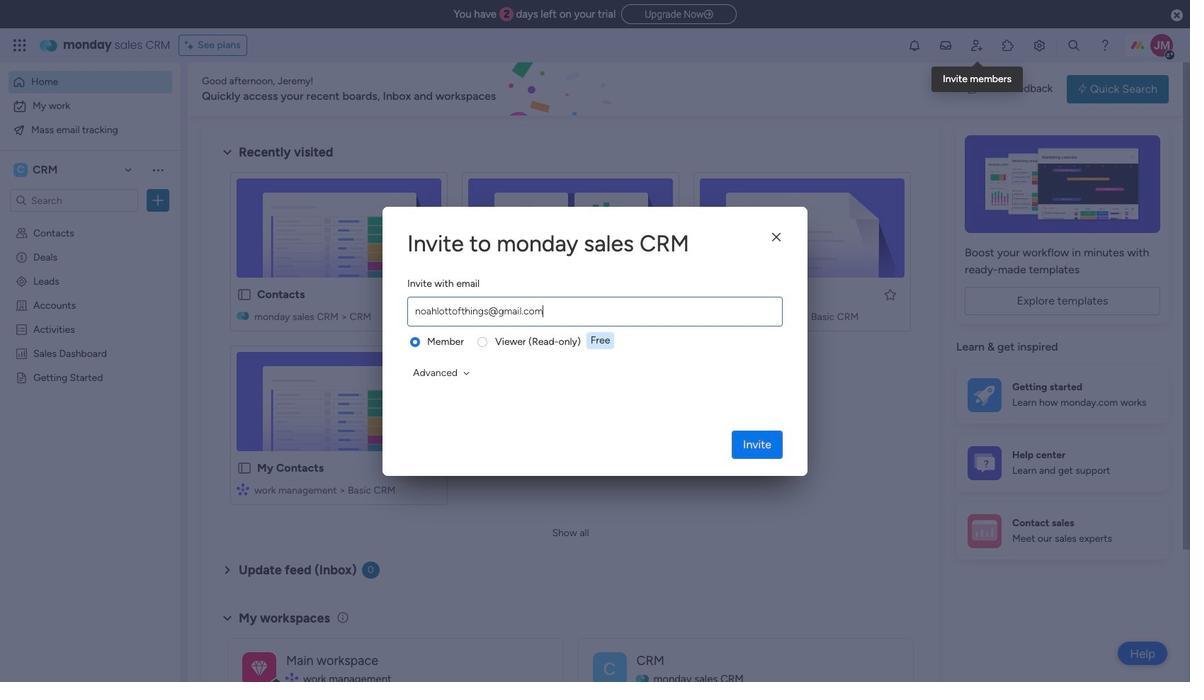 Task type: locate. For each thing, give the bounding box(es) containing it.
0 horizontal spatial public board image
[[15, 371, 28, 384]]

quick search results list box
[[219, 161, 923, 522]]

see plans image
[[185, 38, 198, 53]]

0 horizontal spatial add to favorites image
[[652, 287, 666, 302]]

1 horizontal spatial add to favorites image
[[884, 287, 898, 302]]

open update feed (inbox) image
[[219, 562, 236, 579]]

help center element
[[957, 435, 1170, 492]]

option
[[9, 71, 172, 94], [9, 95, 172, 118], [9, 119, 172, 142], [0, 220, 181, 223]]

2 add to favorites image from the left
[[884, 287, 898, 302]]

close recently visited image
[[219, 144, 236, 161]]

contact sales element
[[957, 503, 1170, 560]]

public board image
[[700, 287, 716, 303], [15, 371, 28, 384], [237, 461, 252, 476]]

templates image image
[[970, 135, 1157, 233]]

0 vertical spatial public board image
[[700, 287, 716, 303]]

0 element
[[362, 562, 380, 579]]

add to favorites image for public dashboard icon on the left top of the page
[[652, 287, 666, 302]]

Enter one or more email addresses text field
[[411, 298, 780, 326]]

1 add to favorites image from the left
[[652, 287, 666, 302]]

add to favorites image
[[652, 287, 666, 302], [884, 287, 898, 302]]

list box
[[0, 218, 181, 581]]

notifications image
[[908, 38, 922, 52]]

component image
[[469, 309, 481, 322], [700, 309, 713, 322], [237, 483, 250, 496], [286, 673, 298, 683]]

public dashboard image
[[469, 287, 484, 303]]

workspace image
[[242, 653, 276, 683], [593, 653, 627, 683], [251, 657, 268, 682]]

2 horizontal spatial public board image
[[700, 287, 716, 303]]

dapulse rightstroke image
[[704, 9, 714, 20]]

1 horizontal spatial public board image
[[237, 461, 252, 476]]

1 vertical spatial public board image
[[15, 371, 28, 384]]

close my workspaces image
[[219, 610, 236, 627]]

invite members image
[[970, 38, 985, 52]]



Task type: vqa. For each thing, say whether or not it's contained in the screenshot.
the "Emails settings" image
yes



Task type: describe. For each thing, give the bounding box(es) containing it.
dapulse close image
[[1172, 9, 1184, 23]]

angle down image
[[464, 368, 470, 378]]

Search in workspace field
[[30, 192, 118, 209]]

2 vertical spatial public board image
[[237, 461, 252, 476]]

help image
[[1099, 38, 1113, 52]]

search everything image
[[1068, 38, 1082, 52]]

select product image
[[13, 38, 27, 52]]

add to favorites image for the topmost public board image
[[884, 287, 898, 302]]

add to favorites image
[[420, 287, 435, 302]]

update feed image
[[939, 38, 953, 52]]

monday marketplace image
[[1002, 38, 1016, 52]]

jeremy miller image
[[1151, 34, 1174, 57]]

emails settings image
[[1033, 38, 1047, 52]]

v2 user feedback image
[[969, 81, 979, 97]]

v2 bolt switch image
[[1079, 81, 1087, 97]]

workspace selection element
[[13, 162, 60, 179]]

public board image
[[237, 287, 252, 303]]

close image
[[773, 233, 781, 243]]

public dashboard image
[[15, 347, 28, 360]]

workspace image
[[13, 162, 28, 178]]

getting started element
[[957, 367, 1170, 424]]



